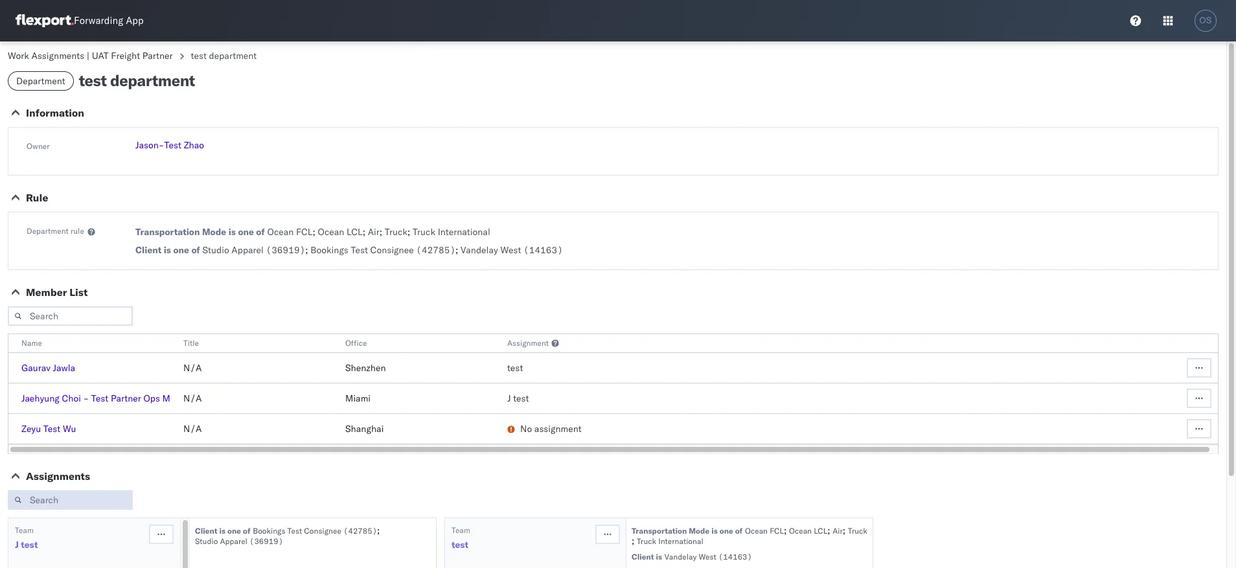 Task type: describe. For each thing, give the bounding box(es) containing it.
client for studio apparel (36919)
[[135, 244, 162, 256]]

forwarding
[[74, 15, 123, 27]]

(36919) inside bookings test consignee (42785) ; studio apparel (36919)
[[250, 537, 283, 547]]

0 vertical spatial partner
[[142, 50, 173, 62]]

zeyu
[[21, 423, 41, 435]]

1 vertical spatial department
[[110, 71, 195, 90]]

forwarding app link
[[16, 14, 144, 27]]

one inside transportation mode is one of ocean fcl ; ocean lcl ; air ; truck ; truck international client is vandelay west (14163)
[[720, 526, 734, 536]]

flexport. image
[[16, 14, 74, 27]]

jaehyung choi - test partner ops manager link
[[21, 393, 198, 405]]

j test link
[[15, 539, 38, 552]]

bookings inside bookings test consignee (42785) ; studio apparel (36919)
[[253, 526, 286, 536]]

transportation mode is one of ocean fcl ; ocean lcl ; air ; truck ; truck international client is vandelay west (14163)
[[632, 525, 868, 562]]

apparel inside bookings test consignee (42785) ; studio apparel (36919)
[[220, 537, 248, 547]]

|
[[87, 50, 90, 62]]

manager
[[162, 393, 198, 405]]

jawla
[[53, 362, 75, 374]]

department rule
[[27, 226, 84, 236]]

test link
[[452, 539, 469, 552]]

0 vertical spatial lcl
[[347, 226, 363, 238]]

west inside transportation mode is one of ocean fcl ; ocean lcl ; air ; truck ; truck international client is vandelay west (14163)
[[699, 552, 717, 562]]

jaehyung
[[21, 393, 60, 405]]

app
[[126, 15, 144, 27]]

0 horizontal spatial international
[[438, 226, 491, 238]]

title
[[183, 338, 199, 348]]

ocean fcl ; ocean lcl ; air ; truck ; truck international
[[267, 226, 491, 238]]

1 horizontal spatial bookings
[[311, 244, 349, 256]]

1 horizontal spatial department
[[209, 50, 257, 62]]

department for department rule
[[27, 226, 69, 236]]

uat
[[92, 50, 109, 62]]

fcl inside transportation mode is one of ocean fcl ; ocean lcl ; air ; truck ; truck international client is vandelay west (14163)
[[770, 526, 784, 536]]

jason-test zhao
[[135, 139, 204, 151]]

bookings test consignee (42785) ; studio apparel (36919)
[[195, 525, 380, 547]]

0 horizontal spatial air
[[368, 226, 380, 238]]

jason-
[[135, 139, 164, 151]]

transportation for transportation mode is one of
[[135, 226, 200, 238]]

shenzhen
[[346, 362, 386, 374]]

os
[[1200, 16, 1213, 25]]

; inside bookings test consignee (42785) ; studio apparel (36919)
[[377, 525, 380, 537]]

office
[[346, 338, 367, 348]]

0 horizontal spatial vandelay
[[461, 244, 498, 256]]

work assignments | uat freight partner link
[[8, 50, 173, 62]]

1 vertical spatial test department
[[79, 71, 195, 90]]

work
[[8, 50, 29, 62]]

list
[[70, 286, 88, 299]]

owner
[[27, 141, 50, 151]]

rule
[[71, 226, 84, 236]]

team for j
[[15, 526, 34, 535]]

1 horizontal spatial j
[[508, 393, 511, 405]]

shanghai
[[346, 423, 384, 435]]

lcl inside transportation mode is one of ocean fcl ; ocean lcl ; air ; truck ; truck international client is vandelay west (14163)
[[814, 526, 828, 536]]

zeyu test wu link
[[21, 423, 76, 435]]

gaurav jawla link
[[21, 362, 75, 374]]

miami
[[346, 393, 371, 405]]

test for bookings test consignee (42785) ; studio apparel (36919)
[[288, 526, 302, 536]]

0 vertical spatial consignee
[[371, 244, 414, 256]]

jaehyung choi - test partner ops manager
[[21, 393, 198, 405]]

studio apparel (36919) ; bookings test consignee (42785) ; vandelay west (14163)
[[203, 244, 563, 256]]

choi
[[62, 393, 81, 405]]



Task type: vqa. For each thing, say whether or not it's contained in the screenshot.
Transportation inside Transportation Mode is one of Ocean FCL ; Ocean LCL ; Air ; Truck ; Truck International Client is Vandelay West (14163)
yes



Task type: locate. For each thing, give the bounding box(es) containing it.
of inside transportation mode is one of ocean fcl ; ocean lcl ; air ; truck ; truck international client is vandelay west (14163)
[[736, 526, 743, 536]]

0 horizontal spatial consignee
[[304, 526, 342, 536]]

0 vertical spatial assignments
[[31, 50, 84, 62]]

air
[[368, 226, 380, 238], [833, 526, 843, 536]]

0 horizontal spatial j
[[15, 539, 19, 551]]

1 vertical spatial bookings
[[253, 526, 286, 536]]

j
[[508, 393, 511, 405], [15, 539, 19, 551]]

team test
[[452, 526, 471, 551]]

-
[[83, 393, 89, 405]]

1 horizontal spatial air
[[833, 526, 843, 536]]

Search text field
[[8, 491, 133, 510]]

0 vertical spatial vandelay
[[461, 244, 498, 256]]

client
[[135, 244, 162, 256], [195, 526, 218, 536], [632, 552, 654, 562]]

n/a right ops
[[183, 393, 202, 405]]

test department
[[191, 50, 257, 62], [79, 71, 195, 90]]

apparel
[[232, 244, 264, 256], [220, 537, 248, 547]]

1 vertical spatial international
[[659, 537, 704, 547]]

no
[[521, 423, 532, 435]]

0 vertical spatial j
[[508, 393, 511, 405]]

n/a
[[183, 362, 202, 374], [183, 393, 202, 405], [183, 423, 202, 435]]

0 horizontal spatial transportation
[[135, 226, 200, 238]]

1 horizontal spatial partner
[[142, 50, 173, 62]]

j test
[[508, 393, 529, 405]]

j inside team j test
[[15, 539, 19, 551]]

client is one of
[[135, 244, 200, 256], [195, 526, 251, 536]]

(42785) inside bookings test consignee (42785) ; studio apparel (36919)
[[344, 526, 377, 536]]

information
[[26, 106, 84, 119]]

1 vertical spatial (14163)
[[719, 552, 753, 562]]

2 vertical spatial n/a
[[183, 423, 202, 435]]

0 vertical spatial client
[[135, 244, 162, 256]]

forwarding app
[[74, 15, 144, 27]]

2 n/a from the top
[[183, 393, 202, 405]]

vandelay
[[461, 244, 498, 256], [665, 552, 697, 562]]

0 vertical spatial apparel
[[232, 244, 264, 256]]

transportation
[[135, 226, 200, 238], [632, 526, 687, 536]]

team
[[15, 526, 34, 535], [452, 526, 471, 535]]

1 vertical spatial j
[[15, 539, 19, 551]]

test inside team j test
[[21, 539, 38, 551]]

ocean
[[267, 226, 294, 238], [318, 226, 345, 238], [745, 526, 768, 536], [790, 526, 812, 536]]

international
[[438, 226, 491, 238], [659, 537, 704, 547]]

team inside team j test
[[15, 526, 34, 535]]

1 vertical spatial assignments
[[26, 470, 90, 483]]

team up j test link at the left bottom of page
[[15, 526, 34, 535]]

(14163) inside transportation mode is one of ocean fcl ; ocean lcl ; air ; truck ; truck international client is vandelay west (14163)
[[719, 552, 753, 562]]

0 horizontal spatial partner
[[111, 393, 141, 405]]

jason-test zhao link
[[135, 139, 204, 151]]

department
[[16, 75, 65, 87], [27, 226, 69, 236]]

n/a for -
[[183, 393, 202, 405]]

1 vertical spatial n/a
[[183, 393, 202, 405]]

test for jason-test zhao
[[164, 139, 182, 151]]

studio inside bookings test consignee (42785) ; studio apparel (36919)
[[195, 537, 218, 547]]

2 horizontal spatial client
[[632, 552, 654, 562]]

client inside transportation mode is one of ocean fcl ; ocean lcl ; air ; truck ; truck international client is vandelay west (14163)
[[632, 552, 654, 562]]

zhao
[[184, 139, 204, 151]]

0 vertical spatial (42785)
[[416, 244, 456, 256]]

partner right "freight"
[[142, 50, 173, 62]]

international inside transportation mode is one of ocean fcl ; ocean lcl ; air ; truck ; truck international client is vandelay west (14163)
[[659, 537, 704, 547]]

n/a for wu
[[183, 423, 202, 435]]

;
[[313, 226, 316, 238], [363, 226, 366, 238], [380, 226, 383, 238], [408, 226, 411, 238], [306, 244, 308, 256], [456, 244, 459, 256], [377, 525, 380, 537], [784, 525, 787, 537], [828, 525, 831, 537], [843, 525, 846, 537], [632, 535, 635, 547]]

air inside transportation mode is one of ocean fcl ; ocean lcl ; air ; truck ; truck international client is vandelay west (14163)
[[833, 526, 843, 536]]

west
[[501, 244, 522, 256], [699, 552, 717, 562]]

lcl
[[347, 226, 363, 238], [814, 526, 828, 536]]

1 vertical spatial air
[[833, 526, 843, 536]]

0 vertical spatial (36919)
[[266, 244, 306, 256]]

consignee
[[371, 244, 414, 256], [304, 526, 342, 536]]

assignments up search text field
[[26, 470, 90, 483]]

0 vertical spatial studio
[[203, 244, 229, 256]]

0 vertical spatial (14163)
[[524, 244, 563, 256]]

assignments left |
[[31, 50, 84, 62]]

1 horizontal spatial fcl
[[770, 526, 784, 536]]

0 vertical spatial west
[[501, 244, 522, 256]]

member list
[[26, 286, 88, 299]]

1 vertical spatial partner
[[111, 393, 141, 405]]

0 vertical spatial client is one of
[[135, 244, 200, 256]]

assignment
[[508, 338, 549, 348]]

team for test
[[452, 526, 471, 535]]

(14163)
[[524, 244, 563, 256], [719, 552, 753, 562]]

test
[[164, 139, 182, 151], [351, 244, 368, 256], [91, 393, 108, 405], [43, 423, 60, 435], [288, 526, 302, 536]]

1 horizontal spatial client
[[195, 526, 218, 536]]

assignments
[[31, 50, 84, 62], [26, 470, 90, 483]]

n/a down manager
[[183, 423, 202, 435]]

1 team from the left
[[15, 526, 34, 535]]

no assignment
[[521, 423, 582, 435]]

0 horizontal spatial client
[[135, 244, 162, 256]]

Search text field
[[8, 307, 133, 326]]

mode for transportation mode is one of
[[202, 226, 226, 238]]

is
[[229, 226, 236, 238], [164, 244, 171, 256], [219, 526, 226, 536], [712, 526, 718, 536], [656, 552, 663, 562]]

0 vertical spatial transportation
[[135, 226, 200, 238]]

department
[[209, 50, 257, 62], [110, 71, 195, 90]]

1 horizontal spatial (42785)
[[416, 244, 456, 256]]

0 vertical spatial fcl
[[296, 226, 313, 238]]

rule
[[26, 191, 48, 204]]

0 horizontal spatial mode
[[202, 226, 226, 238]]

wu
[[63, 423, 76, 435]]

1 vertical spatial client is one of
[[195, 526, 251, 536]]

0 horizontal spatial (14163)
[[524, 244, 563, 256]]

os button
[[1192, 6, 1221, 36]]

work assignments | uat freight partner
[[8, 50, 173, 62]]

0 vertical spatial department
[[209, 50, 257, 62]]

1 horizontal spatial lcl
[[814, 526, 828, 536]]

department down work
[[16, 75, 65, 87]]

2 vertical spatial client
[[632, 552, 654, 562]]

1 vertical spatial vandelay
[[665, 552, 697, 562]]

1 n/a from the top
[[183, 362, 202, 374]]

test
[[191, 50, 207, 62], [79, 71, 107, 90], [508, 362, 523, 374], [514, 393, 529, 405], [21, 539, 38, 551], [452, 539, 469, 551]]

of
[[256, 226, 265, 238], [191, 244, 200, 256], [243, 526, 251, 536], [736, 526, 743, 536]]

assignment
[[535, 423, 582, 435]]

0 vertical spatial bookings
[[311, 244, 349, 256]]

0 horizontal spatial west
[[501, 244, 522, 256]]

bookings
[[311, 244, 349, 256], [253, 526, 286, 536]]

1 vertical spatial (42785)
[[344, 526, 377, 536]]

mode for transportation mode is one of ocean fcl ; ocean lcl ; air ; truck ; truck international client is vandelay west (14163)
[[689, 526, 710, 536]]

1 horizontal spatial vandelay
[[665, 552, 697, 562]]

freight
[[111, 50, 140, 62]]

fcl
[[296, 226, 313, 238], [770, 526, 784, 536]]

0 vertical spatial mode
[[202, 226, 226, 238]]

department left rule
[[27, 226, 69, 236]]

vandelay inside transportation mode is one of ocean fcl ; ocean lcl ; air ; truck ; truck international client is vandelay west (14163)
[[665, 552, 697, 562]]

transportation mode is one of
[[135, 226, 265, 238]]

0 horizontal spatial bookings
[[253, 526, 286, 536]]

0 horizontal spatial fcl
[[296, 226, 313, 238]]

1 horizontal spatial international
[[659, 537, 704, 547]]

(42785)
[[416, 244, 456, 256], [344, 526, 377, 536]]

1 vertical spatial transportation
[[632, 526, 687, 536]]

gaurav jawla
[[21, 362, 75, 374]]

n/a down title
[[183, 362, 202, 374]]

0 horizontal spatial department
[[110, 71, 195, 90]]

3 n/a from the top
[[183, 423, 202, 435]]

name
[[21, 338, 42, 348]]

1 horizontal spatial team
[[452, 526, 471, 535]]

client for bookings test consignee (42785)
[[195, 526, 218, 536]]

1 vertical spatial department
[[27, 226, 69, 236]]

team up test link
[[452, 526, 471, 535]]

mode inside transportation mode is one of ocean fcl ; ocean lcl ; air ; truck ; truck international client is vandelay west (14163)
[[689, 526, 710, 536]]

0 vertical spatial test department
[[191, 50, 257, 62]]

mode
[[202, 226, 226, 238], [689, 526, 710, 536]]

1 vertical spatial west
[[699, 552, 717, 562]]

1 vertical spatial fcl
[[770, 526, 784, 536]]

test inside team test
[[452, 539, 469, 551]]

0 vertical spatial n/a
[[183, 362, 202, 374]]

1 vertical spatial client
[[195, 526, 218, 536]]

client is one of for studio apparel (36919)
[[135, 244, 200, 256]]

test inside bookings test consignee (42785) ; studio apparel (36919)
[[288, 526, 302, 536]]

partner left ops
[[111, 393, 141, 405]]

team j test
[[15, 526, 38, 551]]

(36919)
[[266, 244, 306, 256], [250, 537, 283, 547]]

1 horizontal spatial mode
[[689, 526, 710, 536]]

0 vertical spatial air
[[368, 226, 380, 238]]

truck
[[385, 226, 408, 238], [413, 226, 436, 238], [848, 526, 868, 536], [637, 537, 657, 547]]

test for zeyu test wu
[[43, 423, 60, 435]]

zeyu test wu
[[21, 423, 76, 435]]

1 vertical spatial consignee
[[304, 526, 342, 536]]

gaurav
[[21, 362, 51, 374]]

partner
[[142, 50, 173, 62], [111, 393, 141, 405]]

1 horizontal spatial west
[[699, 552, 717, 562]]

studio
[[203, 244, 229, 256], [195, 537, 218, 547]]

transportation inside transportation mode is one of ocean fcl ; ocean lcl ; air ; truck ; truck international client is vandelay west (14163)
[[632, 526, 687, 536]]

client is one of for bookings test consignee (42785)
[[195, 526, 251, 536]]

1 vertical spatial mode
[[689, 526, 710, 536]]

transportation for transportation mode is one of ocean fcl ; ocean lcl ; air ; truck ; truck international client is vandelay west (14163)
[[632, 526, 687, 536]]

consignee inside bookings test consignee (42785) ; studio apparel (36919)
[[304, 526, 342, 536]]

1 horizontal spatial consignee
[[371, 244, 414, 256]]

0 vertical spatial department
[[16, 75, 65, 87]]

ops
[[144, 393, 160, 405]]

0 horizontal spatial team
[[15, 526, 34, 535]]

one
[[238, 226, 254, 238], [173, 244, 189, 256], [228, 526, 241, 536], [720, 526, 734, 536]]

member
[[26, 286, 67, 299]]

1 horizontal spatial (14163)
[[719, 552, 753, 562]]

1 vertical spatial lcl
[[814, 526, 828, 536]]

1 vertical spatial apparel
[[220, 537, 248, 547]]

2 team from the left
[[452, 526, 471, 535]]

0 horizontal spatial lcl
[[347, 226, 363, 238]]

1 vertical spatial (36919)
[[250, 537, 283, 547]]

1 horizontal spatial transportation
[[632, 526, 687, 536]]

1 vertical spatial studio
[[195, 537, 218, 547]]

department for department
[[16, 75, 65, 87]]

0 vertical spatial international
[[438, 226, 491, 238]]

0 horizontal spatial (42785)
[[344, 526, 377, 536]]



